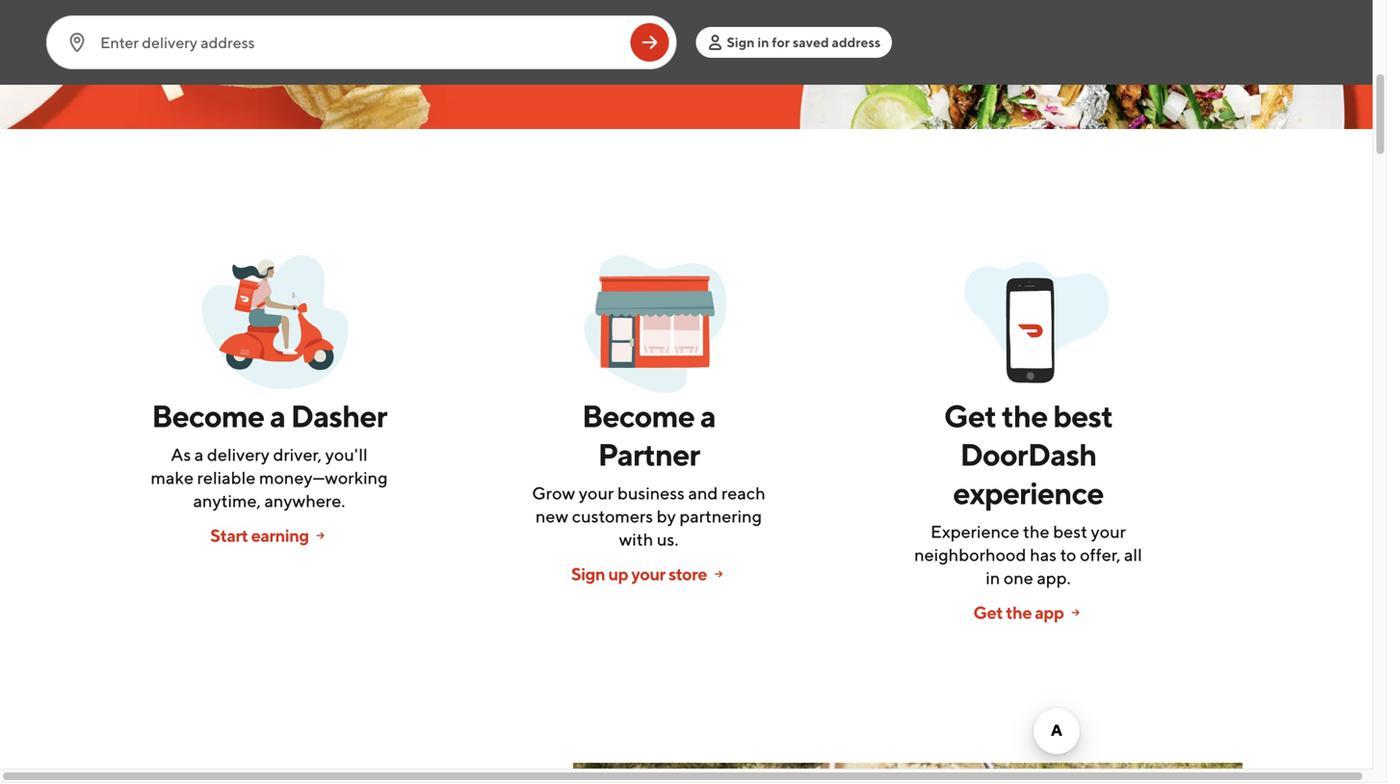 Task type: describe. For each thing, give the bounding box(es) containing it.
delivery
[[207, 444, 270, 465]]

partner
[[598, 436, 700, 473]]

reliable
[[197, 467, 256, 488]]

offer,
[[1080, 544, 1121, 565]]

experience
[[953, 475, 1104, 511]]

earning
[[251, 525, 309, 546]]

has
[[1030, 544, 1057, 565]]

experience the best your neighborhood has to offer, all in one app.
[[914, 521, 1142, 588]]

the for doordash
[[1002, 398, 1048, 434]]

everything you crave, delivered. image
[[573, 763, 1243, 783]]

by
[[657, 506, 676, 527]]

become for become a dasher
[[152, 398, 264, 434]]

anywhere.
[[264, 490, 345, 511]]

you'll
[[325, 444, 368, 465]]

get for get the best doordash experience
[[944, 398, 996, 434]]

best for doordash
[[1053, 398, 1113, 434]]

become a partner
[[582, 398, 716, 473]]

store
[[669, 564, 707, 584]]

reach
[[722, 483, 766, 503]]

as
[[171, 444, 191, 465]]

find restaurants image
[[638, 31, 661, 54]]

money—working
[[259, 467, 388, 488]]

a for partner
[[700, 398, 716, 434]]

up
[[608, 564, 628, 584]]

for
[[772, 34, 790, 50]]

sign in for saved address link
[[696, 27, 892, 58]]

start
[[210, 525, 248, 546]]

address
[[832, 34, 881, 50]]

in inside 'sign in for saved address' link
[[758, 34, 769, 50]]

doordash
[[960, 436, 1097, 473]]

get the best doordash experience
[[944, 398, 1113, 511]]

to
[[1060, 544, 1077, 565]]

sign up your store
[[571, 564, 707, 584]]

Your delivery address text field
[[100, 32, 619, 53]]

all
[[1124, 544, 1142, 565]]

sign in for saved address
[[727, 34, 881, 50]]

grow your business and reach new customers by partnering with us.
[[532, 483, 766, 550]]

get for get the app
[[974, 602, 1003, 623]]

anytime,
[[193, 490, 261, 511]]

a for dasher
[[270, 398, 285, 434]]

sign for sign in for saved address
[[727, 34, 755, 50]]



Task type: locate. For each thing, give the bounding box(es) containing it.
in
[[758, 34, 769, 50], [986, 567, 1000, 588]]

partnering
[[680, 506, 762, 527]]

1 horizontal spatial sign
[[727, 34, 755, 50]]

neighborhood
[[914, 544, 1027, 565]]

new
[[536, 506, 569, 527]]

the
[[1002, 398, 1048, 434], [1023, 521, 1050, 542], [1006, 602, 1032, 623]]

app
[[1035, 602, 1064, 623]]

the up doordash
[[1002, 398, 1048, 434]]

become a dasher image
[[202, 249, 350, 397]]

best up to
[[1053, 521, 1088, 542]]

a inside 'become a partner'
[[700, 398, 716, 434]]

2 horizontal spatial your
[[1091, 521, 1126, 542]]

1 vertical spatial your
[[1091, 521, 1126, 542]]

start earning
[[210, 525, 309, 546]]

a up driver, at the left of the page
[[270, 398, 285, 434]]

the inside button
[[1006, 602, 1032, 623]]

best for your
[[1053, 521, 1088, 542]]

one
[[1004, 567, 1034, 588]]

become up partner on the bottom
[[582, 398, 695, 434]]

a inside as a delivery driver, you'll make reliable money—working anytime, anywhere.
[[194, 444, 204, 465]]

0 horizontal spatial in
[[758, 34, 769, 50]]

1 vertical spatial get
[[974, 602, 1003, 623]]

driver,
[[273, 444, 322, 465]]

start earning button
[[149, 524, 390, 547]]

1 become from the left
[[152, 398, 264, 434]]

0 vertical spatial the
[[1002, 398, 1048, 434]]

1 best from the top
[[1053, 398, 1113, 434]]

get
[[944, 398, 996, 434], [974, 602, 1003, 623]]

the inside experience the best your neighborhood has to offer, all in one app.
[[1023, 521, 1050, 542]]

a for delivery
[[194, 444, 204, 465]]

sign inside button
[[571, 564, 605, 584]]

the up has
[[1023, 521, 1050, 542]]

in inside experience the best your neighborhood has to offer, all in one app.
[[986, 567, 1000, 588]]

2 vertical spatial your
[[631, 564, 666, 584]]

1 vertical spatial in
[[986, 567, 1000, 588]]

a
[[270, 398, 285, 434], [700, 398, 716, 434], [194, 444, 204, 465]]

saved
[[793, 34, 829, 50]]

with
[[619, 529, 653, 550]]

1 horizontal spatial in
[[986, 567, 1000, 588]]

sign left up
[[571, 564, 605, 584]]

experience
[[931, 521, 1020, 542]]

become a partner image
[[581, 249, 730, 397]]

a right 'as'
[[194, 444, 204, 465]]

sign
[[727, 34, 755, 50], [571, 564, 605, 584]]

in left one
[[986, 567, 1000, 588]]

your inside grow your business and reach new customers by partnering with us.
[[579, 483, 614, 503]]

the left the app
[[1006, 602, 1032, 623]]

dasher
[[291, 398, 387, 434]]

get the best doordash experience image
[[961, 249, 1109, 397]]

your inside experience the best your neighborhood has to offer, all in one app.
[[1091, 521, 1126, 542]]

get the app
[[974, 602, 1064, 623]]

make
[[151, 467, 194, 488]]

become
[[152, 398, 264, 434], [582, 398, 695, 434]]

2 best from the top
[[1053, 521, 1088, 542]]

become inside 'become a partner'
[[582, 398, 695, 434]]

1 vertical spatial the
[[1023, 521, 1050, 542]]

0 horizontal spatial become
[[152, 398, 264, 434]]

in left for
[[758, 34, 769, 50]]

0 horizontal spatial sign
[[571, 564, 605, 584]]

become a dasher
[[152, 398, 387, 434]]

0 horizontal spatial your
[[579, 483, 614, 503]]

0 horizontal spatial a
[[194, 444, 204, 465]]

the for your
[[1023, 521, 1050, 542]]

get down the neighborhood on the bottom of the page
[[974, 602, 1003, 623]]

sign for sign up your store
[[571, 564, 605, 584]]

get inside button
[[974, 602, 1003, 623]]

2 horizontal spatial a
[[700, 398, 716, 434]]

best
[[1053, 398, 1113, 434], [1053, 521, 1088, 542]]

0 vertical spatial get
[[944, 398, 996, 434]]

0 vertical spatial your
[[579, 483, 614, 503]]

get the app button
[[908, 601, 1149, 624]]

business
[[617, 483, 685, 503]]

best up doordash
[[1053, 398, 1113, 434]]

customers
[[572, 506, 653, 527]]

0 vertical spatial best
[[1053, 398, 1113, 434]]

us.
[[657, 529, 679, 550]]

best inside experience the best your neighborhood has to offer, all in one app.
[[1053, 521, 1088, 542]]

2 become from the left
[[582, 398, 695, 434]]

your
[[579, 483, 614, 503], [1091, 521, 1126, 542], [631, 564, 666, 584]]

your up customers
[[579, 483, 614, 503]]

sign up your store button
[[528, 563, 769, 586]]

best inside get the best doordash experience
[[1053, 398, 1113, 434]]

1 horizontal spatial your
[[631, 564, 666, 584]]

1 vertical spatial sign
[[571, 564, 605, 584]]

your inside button
[[631, 564, 666, 584]]

0 vertical spatial sign
[[727, 34, 755, 50]]

become up 'as'
[[152, 398, 264, 434]]

your up offer,
[[1091, 521, 1126, 542]]

a up and
[[700, 398, 716, 434]]

the inside get the best doordash experience
[[1002, 398, 1048, 434]]

get up doordash
[[944, 398, 996, 434]]

1 horizontal spatial a
[[270, 398, 285, 434]]

sign left for
[[727, 34, 755, 50]]

become for become a partner
[[582, 398, 695, 434]]

0 vertical spatial in
[[758, 34, 769, 50]]

and
[[688, 483, 718, 503]]

your right up
[[631, 564, 666, 584]]

grow
[[532, 483, 575, 503]]

2 vertical spatial the
[[1006, 602, 1032, 623]]

1 vertical spatial best
[[1053, 521, 1088, 542]]

as a delivery driver, you'll make reliable money—working anytime, anywhere.
[[151, 444, 388, 511]]

app.
[[1037, 567, 1071, 588]]

1 horizontal spatial become
[[582, 398, 695, 434]]

get inside get the best doordash experience
[[944, 398, 996, 434]]



Task type: vqa. For each thing, say whether or not it's contained in the screenshot.
shrimp,
no



